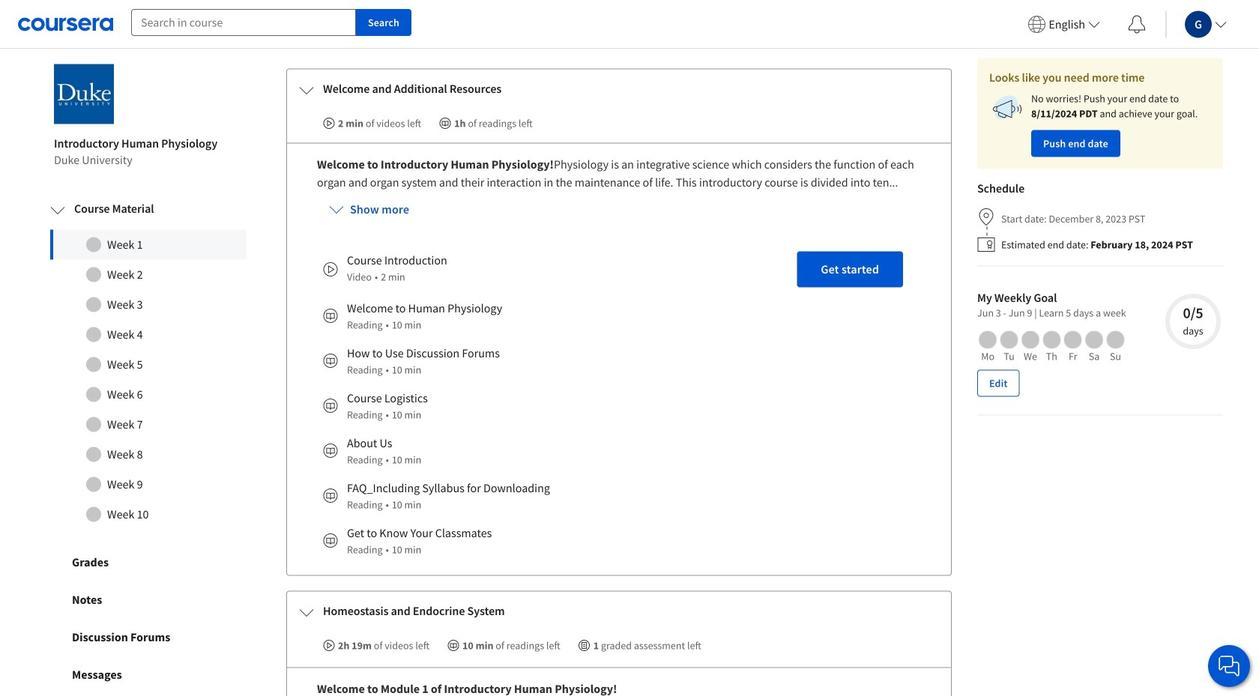 Task type: describe. For each thing, give the bounding box(es) containing it.
help center image
[[1221, 658, 1239, 676]]

loud megaphone image image
[[990, 91, 1026, 127]]

Search in course text field
[[131, 9, 356, 36]]



Task type: vqa. For each thing, say whether or not it's contained in the screenshot.
left Intermediate
no



Task type: locate. For each thing, give the bounding box(es) containing it.
menu
[[1022, 0, 1260, 49]]

duke university image
[[54, 64, 114, 124]]

coursera image
[[18, 12, 113, 36]]



